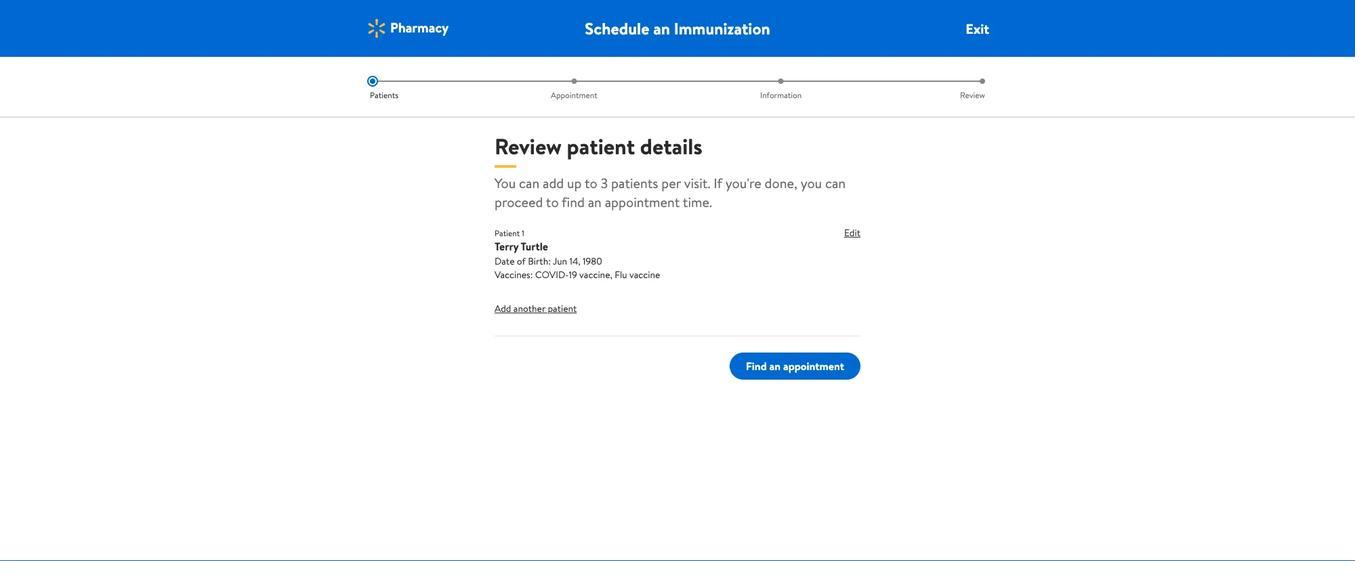 Task type: locate. For each thing, give the bounding box(es) containing it.
an inside button
[[769, 359, 781, 374]]

0 horizontal spatial to
[[546, 192, 559, 211]]

to
[[585, 173, 597, 192], [546, 192, 559, 211]]

can right you
[[519, 173, 539, 192]]

list
[[367, 76, 988, 101]]

review up you
[[495, 131, 562, 161]]

2 vertical spatial an
[[769, 359, 781, 374]]

pharmacy button
[[366, 18, 449, 39]]

review down exit button
[[960, 89, 985, 101]]

an right find
[[588, 192, 602, 211]]

an right schedule
[[653, 17, 670, 40]]

appointment left 'time.'
[[605, 192, 680, 211]]

you
[[801, 173, 822, 192]]

review inside list item
[[960, 89, 985, 101]]

patient up 3 at the top
[[567, 131, 635, 161]]

can
[[519, 173, 539, 192], [825, 173, 846, 192]]

0 horizontal spatial review
[[495, 131, 562, 161]]

time.
[[683, 192, 712, 211]]

appointment right the find
[[783, 359, 844, 374]]

1 horizontal spatial can
[[825, 173, 846, 192]]

vaccine,
[[579, 268, 612, 282]]

list containing patients
[[367, 76, 988, 101]]

review patient details
[[495, 131, 702, 161]]

covid-
[[535, 268, 569, 282]]

1 vertical spatial appointment
[[783, 359, 844, 374]]

an
[[653, 17, 670, 40], [588, 192, 602, 211], [769, 359, 781, 374]]

0 horizontal spatial can
[[519, 173, 539, 192]]

can right 'you' on the right top
[[825, 173, 846, 192]]

review
[[960, 89, 985, 101], [495, 131, 562, 161]]

patients
[[370, 89, 398, 101]]

to left find
[[546, 192, 559, 211]]

1 vertical spatial review
[[495, 131, 562, 161]]

0 vertical spatial review
[[960, 89, 985, 101]]

patient right another
[[548, 302, 577, 315]]

0 horizontal spatial appointment
[[605, 192, 680, 211]]

1
[[522, 227, 524, 239]]

information list item
[[678, 76, 884, 101]]

schedule an immunization
[[585, 17, 770, 40]]

an for schedule
[[653, 17, 670, 40]]

review for review
[[960, 89, 985, 101]]

an right the find
[[769, 359, 781, 374]]

0 vertical spatial appointment
[[605, 192, 680, 211]]

2 horizontal spatial an
[[769, 359, 781, 374]]

14,
[[569, 255, 580, 268]]

immunization
[[674, 17, 770, 40]]

jun
[[553, 255, 567, 268]]

1 vertical spatial an
[[588, 192, 602, 211]]

3
[[601, 173, 608, 192]]

appointment
[[605, 192, 680, 211], [783, 359, 844, 374]]

1 horizontal spatial appointment
[[783, 359, 844, 374]]

0 horizontal spatial an
[[588, 192, 602, 211]]

add another patient button
[[484, 298, 588, 320]]

patient
[[567, 131, 635, 161], [548, 302, 577, 315]]

patients list item
[[367, 76, 471, 101]]

birth:
[[528, 255, 551, 268]]

2 can from the left
[[825, 173, 846, 192]]

to left 3 at the top
[[585, 173, 597, 192]]

patient
[[495, 227, 520, 239]]

0 vertical spatial an
[[653, 17, 670, 40]]

terry
[[495, 239, 518, 254]]

1 horizontal spatial review
[[960, 89, 985, 101]]

per
[[661, 173, 681, 192]]

information
[[760, 89, 802, 101]]

vaccines:
[[495, 268, 533, 282]]

1 vertical spatial patient
[[548, 302, 577, 315]]

appointment list item
[[471, 76, 678, 101]]

proceed
[[495, 192, 543, 211]]

done,
[[765, 173, 797, 192]]

find
[[562, 192, 585, 211]]

1 horizontal spatial an
[[653, 17, 670, 40]]



Task type: describe. For each thing, give the bounding box(es) containing it.
up
[[567, 173, 582, 192]]

add
[[495, 302, 511, 315]]

1 horizontal spatial to
[[585, 173, 597, 192]]

add
[[543, 173, 564, 192]]

1 can from the left
[[519, 173, 539, 192]]

pharmacy
[[390, 18, 449, 37]]

you can add up to 3 patients per visit. if you're done, you can proceed to find an appointment time.
[[495, 173, 846, 211]]

an for find
[[769, 359, 781, 374]]

turtle
[[521, 239, 548, 254]]

0 vertical spatial patient
[[567, 131, 635, 161]]

find an appointment
[[746, 359, 844, 374]]

exit
[[966, 19, 989, 38]]

find
[[746, 359, 767, 374]]

review list item
[[884, 76, 988, 101]]

exit button
[[966, 19, 989, 38]]

patient 1 terry turtle date of birth: jun 14, 1980 vaccines: covid-19 vaccine, flu vaccine
[[495, 227, 660, 282]]

an inside 'you can add up to 3 patients per visit. if you're done, you can proceed to find an appointment time.'
[[588, 192, 602, 211]]

date
[[495, 255, 515, 268]]

19
[[569, 268, 577, 282]]

appointment
[[551, 89, 597, 101]]

schedule
[[585, 17, 649, 40]]

patients
[[611, 173, 658, 192]]

another
[[513, 302, 545, 315]]

you're
[[725, 173, 761, 192]]

details
[[640, 131, 702, 161]]

if
[[714, 173, 722, 192]]

find an appointment button
[[730, 353, 860, 380]]

visit.
[[684, 173, 710, 192]]

appointment inside button
[[783, 359, 844, 374]]

you
[[495, 173, 516, 192]]

add another patient
[[495, 302, 577, 315]]

review for review patient details
[[495, 131, 562, 161]]

of
[[517, 255, 526, 268]]

appointment inside 'you can add up to 3 patients per visit. if you're done, you can proceed to find an appointment time.'
[[605, 192, 680, 211]]

flu
[[615, 268, 627, 282]]

patient inside button
[[548, 302, 577, 315]]

1980
[[583, 255, 602, 268]]

edit
[[844, 226, 860, 240]]

edit button
[[844, 226, 860, 240]]

vaccine
[[629, 268, 660, 282]]



Task type: vqa. For each thing, say whether or not it's contained in the screenshot.
Black
no



